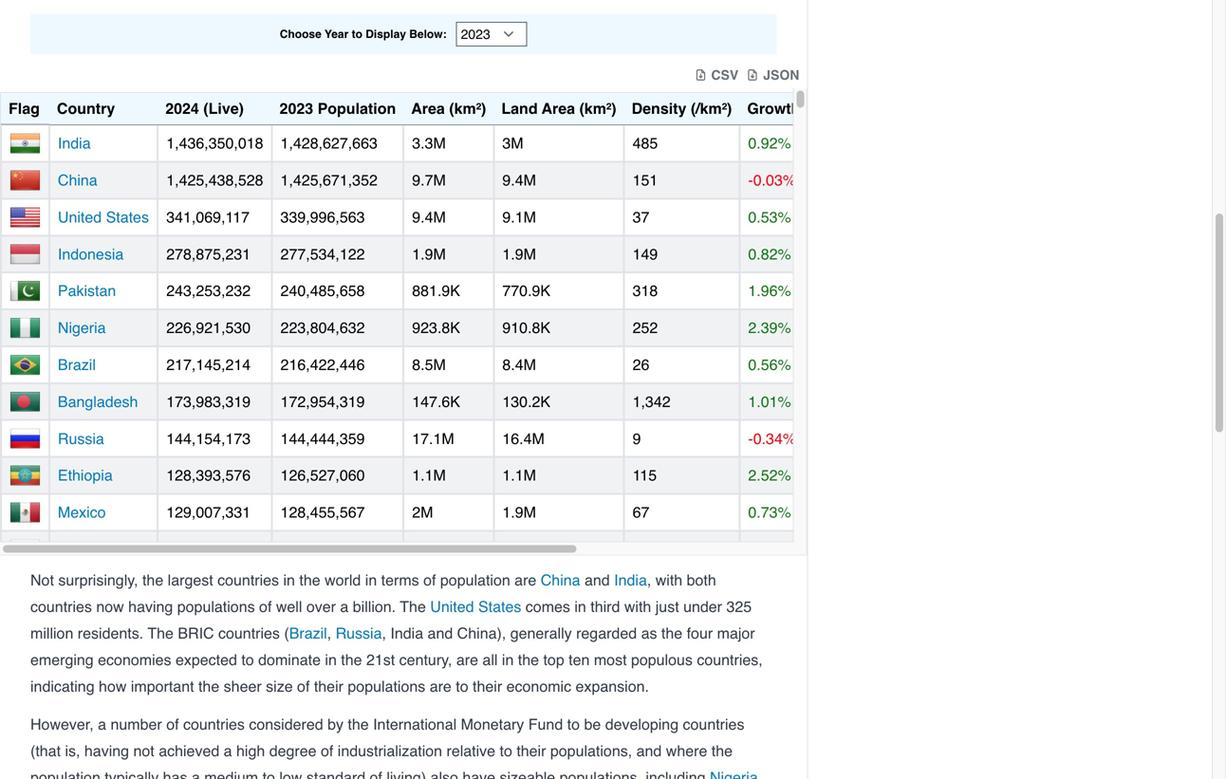 Task type: locate. For each thing, give the bounding box(es) containing it.
and inside however, a number of countries considered by the international monetary fund to be developing countries (that is, having not achieved a high degree of industrialization relative to their populations, and where the population typically has a medium to low standard of living) also have sizeable populations, including
[[637, 742, 662, 760]]

147.6k
[[412, 393, 461, 411]]

0 vertical spatial china link
[[58, 171, 98, 189]]

0 horizontal spatial their
[[314, 678, 344, 695]]

0 vertical spatial -
[[749, 171, 754, 189]]

brazil link down over
[[289, 625, 327, 642]]

are
[[515, 572, 537, 589], [457, 651, 479, 669], [430, 678, 452, 695]]

1 vertical spatial populations
[[348, 678, 426, 695]]

8.5m
[[412, 356, 446, 374]]

(km²) left land
[[449, 100, 487, 117]]

the inside comes in third with just under 325 million residents. the bric countries (
[[148, 625, 174, 642]]

the down terms
[[400, 598, 426, 616]]

0 horizontal spatial india link
[[58, 135, 91, 152]]

and down developing
[[637, 742, 662, 760]]

1 horizontal spatial united states
[[430, 598, 522, 616]]

0 horizontal spatial united states
[[58, 208, 149, 226]]

india down country
[[58, 135, 91, 152]]

bd flag image
[[9, 386, 41, 418]]

having up typically
[[84, 742, 129, 760]]

are down century,
[[430, 678, 452, 695]]

2 horizontal spatial and
[[637, 742, 662, 760]]

2 1.1m from the left
[[503, 467, 536, 484]]

of down industrialization at bottom left
[[370, 769, 383, 780]]

1.9m up 881.9k
[[412, 245, 446, 263]]

1 vertical spatial are
[[457, 651, 479, 669]]

population
[[441, 572, 511, 589], [30, 769, 101, 780]]

populations inside , india and china), generally regarded as the four major emerging economies expected to dominate in the 21st century, are all in the top ten most populous countries, indicating how important the sheer size of their populations are to their economic expansion.
[[348, 678, 426, 695]]

brazil link down nigeria link
[[58, 356, 96, 374]]

2023 population
[[280, 100, 396, 117]]

1.1m down 16.4m
[[503, 467, 536, 484]]

1 horizontal spatial united
[[430, 598, 474, 616]]

1 horizontal spatial russia link
[[336, 625, 382, 642]]

0 horizontal spatial 1.1m
[[412, 467, 446, 484]]

0 vertical spatial populations
[[177, 598, 255, 616]]

of inside , india and china), generally regarded as the four major emerging economies expected to dominate in the 21st century, are all in the top ten most populous countries, indicating how important the sheer size of their populations are to their economic expansion.
[[297, 678, 310, 695]]

- for -0.54%
[[749, 541, 754, 558]]

relative
[[447, 742, 496, 760]]

china up comes
[[541, 572, 581, 589]]

countries
[[218, 572, 279, 589], [30, 598, 92, 616], [218, 625, 280, 642], [183, 716, 245, 733], [683, 716, 745, 733]]

are left all
[[457, 651, 479, 669]]

128,393,576
[[166, 467, 251, 484]]

to down monetary
[[500, 742, 513, 760]]

2 vertical spatial -
[[749, 541, 754, 558]]

the inside , with both countries now having populations of well over a billion. the
[[400, 598, 426, 616]]

1.9m for 1.9m
[[503, 245, 536, 263]]

jp flag image
[[9, 534, 41, 565]]

1 horizontal spatial area
[[542, 100, 575, 117]]

has
[[163, 769, 187, 780]]

are down 364.5k
[[515, 572, 537, 589]]

year
[[325, 27, 349, 41]]

india inside , india and china), generally regarded as the four major emerging economies expected to dominate in the 21st century, are all in the top ten most populous countries, indicating how important the sheer size of their populations are to their economic expansion.
[[391, 625, 424, 642]]

1 horizontal spatial china link
[[541, 572, 581, 589]]

important
[[131, 678, 194, 695]]

1 horizontal spatial india
[[391, 625, 424, 642]]

2 vertical spatial and
[[637, 742, 662, 760]]

0 horizontal spatial states
[[106, 208, 149, 226]]

of right size
[[297, 678, 310, 695]]

1 vertical spatial united states link
[[430, 598, 522, 616]]

with up just
[[656, 572, 683, 589]]

0 vertical spatial population
[[441, 572, 511, 589]]

0.54%
[[754, 541, 797, 558]]

0 horizontal spatial india
[[58, 135, 91, 152]]

1 horizontal spatial brazil
[[289, 625, 327, 642]]

1 horizontal spatial china
[[541, 572, 581, 589]]

26
[[633, 356, 650, 374]]

populations,
[[551, 742, 633, 760], [560, 769, 642, 780]]

2 vertical spatial are
[[430, 678, 452, 695]]

0 horizontal spatial russia link
[[58, 430, 104, 448]]

(live)
[[203, 100, 244, 117]]

0 vertical spatial having
[[128, 598, 173, 616]]

, down over
[[327, 625, 332, 642]]

1 vertical spatial russia
[[336, 625, 382, 642]]

0 vertical spatial russia link
[[58, 430, 104, 448]]

as
[[642, 625, 658, 642]]

0 vertical spatial united
[[58, 208, 102, 226]]

where
[[666, 742, 708, 760]]

brazil down over
[[289, 625, 327, 642]]

generally
[[511, 625, 572, 642]]

india link
[[58, 135, 91, 152], [615, 572, 647, 589]]

below:
[[410, 27, 447, 41]]

and up century,
[[428, 625, 453, 642]]

china link
[[58, 171, 98, 189], [541, 572, 581, 589]]

1 horizontal spatial ,
[[382, 625, 386, 642]]

1,425,671,352
[[281, 171, 378, 189]]

countries up 'million'
[[30, 598, 92, 616]]

1 vertical spatial china link
[[541, 572, 581, 589]]

2 horizontal spatial ,
[[647, 572, 652, 589]]

with
[[656, 572, 683, 589], [625, 598, 652, 616]]

1 vertical spatial india link
[[615, 572, 647, 589]]

area right land
[[542, 100, 575, 117]]

1 horizontal spatial populations
[[348, 678, 426, 695]]

land area (km²) link
[[502, 97, 617, 120]]

1.9m down the "9.1m"
[[503, 245, 536, 263]]

mx flag image
[[9, 497, 41, 528]]

2 - from the top
[[749, 430, 754, 448]]

2 horizontal spatial their
[[517, 742, 546, 760]]

0 horizontal spatial the
[[148, 625, 174, 642]]

of up 'standard' at bottom
[[321, 742, 334, 760]]

their up by on the left bottom
[[314, 678, 344, 695]]

bangladesh
[[58, 393, 138, 411]]

1 horizontal spatial states
[[479, 598, 522, 616]]

, down 336
[[647, 572, 652, 589]]

881.9k
[[412, 282, 461, 300]]

8.4m
[[503, 356, 536, 374]]

1 horizontal spatial the
[[400, 598, 426, 616]]

278,875,231
[[166, 245, 251, 263]]

united states up china),
[[430, 598, 522, 616]]

the left bric
[[148, 625, 174, 642]]

the up over
[[299, 572, 321, 589]]

united states link up china),
[[430, 598, 522, 616]]

1,428,627,663
[[281, 135, 378, 152]]

et flag image
[[9, 460, 41, 491]]

degree
[[269, 742, 317, 760]]

(km²)
[[449, 100, 487, 117], [580, 100, 617, 117]]

1,342
[[633, 393, 671, 411]]

united states link up indonesia link
[[58, 208, 149, 226]]

the
[[142, 572, 164, 589], [299, 572, 321, 589], [662, 625, 683, 642], [341, 651, 362, 669], [518, 651, 539, 669], [198, 678, 220, 695], [348, 716, 369, 733], [712, 742, 733, 760]]

growth
[[748, 100, 801, 117]]

a right over
[[340, 598, 349, 616]]

- down 0.92% at the top right of the page
[[749, 171, 754, 189]]

br flag image
[[9, 349, 41, 381]]

- down 0.73%
[[749, 541, 754, 558]]

0.03%
[[754, 171, 797, 189]]

0 horizontal spatial russia
[[58, 430, 104, 448]]

, inside , india and china), generally regarded as the four major emerging economies expected to dominate in the 21st century, are all in the top ten most populous countries, indicating how important the sheer size of their populations are to their economic expansion.
[[382, 625, 386, 642]]

0 horizontal spatial 9.4m
[[412, 208, 446, 226]]

a inside , with both countries now having populations of well over a billion. the
[[340, 598, 349, 616]]

0 horizontal spatial populations
[[177, 598, 255, 616]]

1 vertical spatial 9.4m
[[412, 208, 446, 226]]

us flag image
[[9, 202, 41, 233]]

area up 3.3m
[[411, 100, 445, 117]]

the left 21st
[[341, 651, 362, 669]]

russia link up ethiopia link
[[58, 430, 104, 448]]

0 vertical spatial india
[[58, 135, 91, 152]]

1 vertical spatial brazil link
[[289, 625, 327, 642]]

67
[[633, 504, 650, 521]]

pakistan
[[58, 282, 116, 300]]

243,253,232
[[166, 282, 251, 300]]

china link right cn flag icon
[[58, 171, 98, 189]]

in down brazil , russia
[[325, 651, 337, 669]]

1 horizontal spatial population
[[441, 572, 511, 589]]

size
[[266, 678, 293, 695]]

having right now
[[128, 598, 173, 616]]

the
[[400, 598, 426, 616], [148, 625, 174, 642]]

1.9m for 2m
[[503, 504, 536, 521]]

expansion.
[[576, 678, 649, 695]]

(km²) left density
[[580, 100, 617, 117]]

0 vertical spatial with
[[656, 572, 683, 589]]

india down 336
[[615, 572, 647, 589]]

populations up bric
[[177, 598, 255, 616]]

dominate
[[258, 651, 321, 669]]

their down all
[[473, 678, 502, 695]]

and up third
[[585, 572, 610, 589]]

bric
[[178, 625, 214, 642]]

0 vertical spatial are
[[515, 572, 537, 589]]

1 vertical spatial -
[[749, 430, 754, 448]]

(/km²)
[[691, 100, 732, 117]]

states up indonesia link
[[106, 208, 149, 226]]

1 horizontal spatial (km²)
[[580, 100, 617, 117]]

is,
[[65, 742, 80, 760]]

with up as
[[625, 598, 652, 616]]

1 horizontal spatial brazil link
[[289, 625, 327, 642]]

china link up comes
[[541, 572, 581, 589]]

terms
[[381, 572, 419, 589]]

240,485,658
[[281, 282, 365, 300]]

0 horizontal spatial brazil
[[58, 356, 96, 374]]

-0.54%
[[749, 541, 797, 558]]

0 horizontal spatial united states link
[[58, 208, 149, 226]]

1 horizontal spatial 1.1m
[[503, 467, 536, 484]]

0 horizontal spatial population
[[30, 769, 101, 780]]

0 horizontal spatial united
[[58, 208, 102, 226]]

having inside , with both countries now having populations of well over a billion. the
[[128, 598, 173, 616]]

ru flag image
[[9, 423, 41, 455]]

in right all
[[502, 651, 514, 669]]

states up china),
[[479, 598, 522, 616]]

, inside , with both countries now having populations of well over a billion. the
[[647, 572, 652, 589]]

1 vertical spatial having
[[84, 742, 129, 760]]

0 vertical spatial united states
[[58, 208, 149, 226]]

2 horizontal spatial are
[[515, 572, 537, 589]]

0 horizontal spatial (km²)
[[449, 100, 487, 117]]

country
[[57, 100, 115, 117]]

their up sizeable
[[517, 742, 546, 760]]

the right as
[[662, 625, 683, 642]]

2024
[[165, 100, 199, 117]]

residents.
[[78, 625, 144, 642]]

united up china),
[[430, 598, 474, 616]]

population down is,
[[30, 769, 101, 780]]

, up 21st
[[382, 625, 386, 642]]

including
[[646, 769, 706, 780]]

9.4m down 9.7m
[[412, 208, 446, 226]]

1 horizontal spatial their
[[473, 678, 502, 695]]

major
[[718, 625, 756, 642]]

india link down 336
[[615, 572, 647, 589]]

0 horizontal spatial brazil link
[[58, 356, 96, 374]]

countries inside comes in third with just under 325 million residents. the bric countries (
[[218, 625, 280, 642]]

json
[[764, 67, 800, 82]]

- up '2.52%'
[[749, 430, 754, 448]]

mexico link
[[58, 504, 106, 521]]

9.1m
[[503, 208, 536, 226]]

2.52%
[[749, 467, 792, 484]]

-0.03%
[[749, 171, 797, 189]]

now
[[96, 598, 124, 616]]

0 vertical spatial brazil
[[58, 356, 96, 374]]

1 horizontal spatial russia
[[336, 625, 382, 642]]

0 horizontal spatial and
[[428, 625, 453, 642]]

nigeria
[[58, 319, 106, 337]]

united states up indonesia link
[[58, 208, 149, 226]]

their inside however, a number of countries considered by the international monetary fund to be developing countries (that is, having not achieved a high degree of industrialization relative to their populations, and where the population typically has a medium to low standard of living) also have sizeable populations, including
[[517, 742, 546, 760]]

area (km²)
[[411, 100, 487, 117]]

1 - from the top
[[749, 171, 754, 189]]

0 horizontal spatial with
[[625, 598, 652, 616]]

in left third
[[575, 598, 587, 616]]

ng flag image
[[9, 312, 41, 344]]

-
[[749, 171, 754, 189], [749, 430, 754, 448], [749, 541, 754, 558]]

brazil down nigeria link
[[58, 356, 96, 374]]

-0.34%
[[749, 430, 797, 448]]

india up century,
[[391, 625, 424, 642]]

9.4m up the "9.1m"
[[503, 171, 536, 189]]

0 vertical spatial the
[[400, 598, 426, 616]]

1 horizontal spatial united states link
[[430, 598, 522, 616]]

0 vertical spatial 9.4m
[[503, 171, 536, 189]]

india
[[58, 135, 91, 152], [615, 572, 647, 589], [391, 625, 424, 642]]

1.9m up 364.5k
[[503, 504, 536, 521]]

population down 377.9k
[[441, 572, 511, 589]]

0 vertical spatial russia
[[58, 430, 104, 448]]

1 vertical spatial united
[[430, 598, 474, 616]]

id flag image
[[9, 239, 41, 270]]

japan link
[[58, 541, 99, 558]]

developing
[[606, 716, 679, 733]]

130.2k
[[503, 393, 551, 411]]

russia link down billion.
[[336, 625, 382, 642]]

russia up ethiopia link
[[58, 430, 104, 448]]

considered
[[249, 716, 323, 733]]

bangladesh link
[[58, 393, 138, 411]]

number
[[111, 716, 162, 733]]

united up the indonesia
[[58, 208, 102, 226]]

1 vertical spatial and
[[428, 625, 453, 642]]

of left well
[[259, 598, 272, 616]]

the down 'expected'
[[198, 678, 220, 695]]

0 horizontal spatial area
[[411, 100, 445, 117]]

of inside , with both countries now having populations of well over a billion. the
[[259, 598, 272, 616]]

1 vertical spatial the
[[148, 625, 174, 642]]

9.4m
[[503, 171, 536, 189], [412, 208, 446, 226]]

populations down 21st
[[348, 678, 426, 695]]

1 vertical spatial population
[[30, 769, 101, 780]]

172,954,319
[[281, 393, 365, 411]]

also
[[431, 769, 459, 780]]

international
[[373, 716, 457, 733]]

0 vertical spatial and
[[585, 572, 610, 589]]

0 vertical spatial united states link
[[58, 208, 149, 226]]

and inside , india and china), generally regarded as the four major emerging economies expected to dominate in the 21st century, are all in the top ten most populous countries, indicating how important the sheer size of their populations are to their economic expansion.
[[428, 625, 453, 642]]

india link down country
[[58, 135, 91, 152]]

countries left (
[[218, 625, 280, 642]]

china right cn flag icon
[[58, 171, 98, 189]]

of right terms
[[424, 572, 436, 589]]

with inside , with both countries now having populations of well over a billion. the
[[656, 572, 683, 589]]

3 - from the top
[[749, 541, 754, 558]]

with inside comes in third with just under 325 million residents. the bric countries (
[[625, 598, 652, 616]]

1 vertical spatial with
[[625, 598, 652, 616]]

to left the be at the bottom left of the page
[[568, 716, 580, 733]]

a
[[340, 598, 349, 616], [98, 716, 106, 733], [224, 742, 232, 760], [192, 769, 200, 780]]

2m
[[412, 504, 433, 521]]

1.1m down 17.1m
[[412, 467, 446, 484]]

countries up where
[[683, 716, 745, 733]]

russia down billion.
[[336, 625, 382, 642]]

1 vertical spatial india
[[615, 572, 647, 589]]

2 vertical spatial india
[[391, 625, 424, 642]]

1 horizontal spatial with
[[656, 572, 683, 589]]

russia
[[58, 430, 104, 448], [336, 625, 382, 642]]

1 vertical spatial brazil
[[289, 625, 327, 642]]

the left largest
[[142, 572, 164, 589]]



Task type: describe. For each thing, give the bounding box(es) containing it.
ten
[[569, 651, 590, 669]]

151
[[633, 171, 658, 189]]

the right by on the left bottom
[[348, 716, 369, 733]]

1 vertical spatial states
[[479, 598, 522, 616]]

sheer
[[224, 678, 262, 695]]

2023 population link
[[280, 97, 396, 120]]

, for with
[[647, 572, 652, 589]]

century,
[[399, 651, 452, 669]]

0 vertical spatial states
[[106, 208, 149, 226]]

in inside comes in third with just under 325 million residents. the bric countries (
[[575, 598, 587, 616]]

(that
[[30, 742, 61, 760]]

9
[[633, 430, 641, 448]]

csv
[[712, 67, 739, 82]]

, for india
[[382, 625, 386, 642]]

277,534,122
[[281, 245, 365, 263]]

1 (km²) from the left
[[449, 100, 487, 117]]

1 1.1m from the left
[[412, 467, 446, 484]]

medium
[[204, 769, 258, 780]]

1 area from the left
[[411, 100, 445, 117]]

485
[[633, 135, 658, 152]]

0 horizontal spatial china
[[58, 171, 98, 189]]

770.9k
[[503, 282, 551, 300]]

1 vertical spatial china
[[541, 572, 581, 589]]

countries up achieved
[[183, 716, 245, 733]]

top
[[544, 651, 565, 669]]

ethiopia
[[58, 467, 113, 484]]

both
[[687, 572, 717, 589]]

217,145,214
[[166, 356, 251, 374]]

1 vertical spatial russia link
[[336, 625, 382, 642]]

population
[[318, 100, 396, 117]]

1.96%
[[749, 282, 792, 300]]

countries,
[[697, 651, 763, 669]]

indonesia
[[58, 245, 124, 263]]

2 area from the left
[[542, 100, 575, 117]]

to up sheer
[[242, 651, 254, 669]]

just
[[656, 598, 680, 616]]

0 vertical spatial brazil link
[[58, 356, 96, 374]]

however, a number of countries considered by the international monetary fund to be developing countries (that is, having not achieved a high degree of industrialization relative to their populations, and where the population typically has a medium to low standard of living) also have sizeable populations, including
[[30, 716, 745, 780]]

0.73%
[[749, 504, 792, 521]]

expected
[[176, 651, 237, 669]]

144,444,359
[[281, 430, 365, 448]]

2024 (live)
[[165, 100, 244, 117]]

0 horizontal spatial ,
[[327, 625, 332, 642]]

1 horizontal spatial india link
[[615, 572, 647, 589]]

to up monetary
[[456, 678, 469, 695]]

364.5k
[[503, 541, 551, 558]]

9.7m
[[412, 171, 446, 189]]

having inside however, a number of countries considered by the international monetary fund to be developing countries (that is, having not achieved a high degree of industrialization relative to their populations, and where the population typically has a medium to low standard of living) also have sizeable populations, including
[[84, 742, 129, 760]]

0 horizontal spatial are
[[430, 678, 452, 695]]

1 horizontal spatial are
[[457, 651, 479, 669]]

a left high
[[224, 742, 232, 760]]

land area (km²)
[[502, 100, 617, 117]]

flag link
[[9, 97, 42, 120]]

flag
[[9, 100, 40, 117]]

indonesia link
[[58, 245, 124, 263]]

all
[[483, 651, 498, 669]]

2023
[[280, 100, 313, 117]]

density
[[632, 100, 687, 117]]

21st
[[367, 651, 395, 669]]

indicating
[[30, 678, 95, 695]]

the left top
[[518, 651, 539, 669]]

standard
[[307, 769, 366, 780]]

- for -0.34%
[[749, 430, 754, 448]]

0 vertical spatial populations,
[[551, 742, 633, 760]]

population inside however, a number of countries considered by the international monetary fund to be developing countries (that is, having not achieved a high degree of industrialization relative to their populations, and where the population typically has a medium to low standard of living) also have sizeable populations, including
[[30, 769, 101, 780]]

fund
[[529, 716, 563, 733]]

low
[[280, 769, 302, 780]]

, with both countries now having populations of well over a billion. the
[[30, 572, 717, 616]]

a left the number
[[98, 716, 106, 733]]

in up well
[[283, 572, 295, 589]]

1 vertical spatial united states
[[430, 598, 522, 616]]

128,455,567
[[281, 504, 365, 521]]

populations inside , with both countries now having populations of well over a billion. the
[[177, 598, 255, 616]]

have
[[463, 769, 496, 780]]

3m
[[503, 135, 524, 152]]

0 horizontal spatial china link
[[58, 171, 98, 189]]

living)
[[387, 769, 426, 780]]

pakistan link
[[58, 282, 116, 300]]

cn flag image
[[9, 165, 41, 196]]

336
[[633, 541, 658, 558]]

to left "low" at left
[[263, 769, 275, 780]]

pk flag image
[[9, 276, 41, 307]]

0.82%
[[749, 245, 792, 263]]

third
[[591, 598, 620, 616]]

2024 (live) link
[[165, 97, 265, 120]]

1 horizontal spatial 9.4m
[[503, 171, 536, 189]]

growth rate link
[[748, 97, 838, 120]]

typically
[[105, 769, 159, 780]]

(
[[284, 625, 289, 642]]

1 vertical spatial populations,
[[560, 769, 642, 780]]

not
[[30, 572, 54, 589]]

density (/km²)
[[632, 100, 732, 117]]

emerging
[[30, 651, 94, 669]]

largest
[[168, 572, 213, 589]]

318
[[633, 282, 658, 300]]

the right where
[[712, 742, 733, 760]]

1 horizontal spatial and
[[585, 572, 610, 589]]

of up achieved
[[166, 716, 179, 733]]

, india and china), generally regarded as the four major emerging economies expected to dominate in the 21st century, are all in the top ten most populous countries, indicating how important the sheer size of their populations are to their economic expansion.
[[30, 625, 763, 695]]

144,154,173
[[166, 430, 251, 448]]

countries inside , with both countries now having populations of well over a billion. the
[[30, 598, 92, 616]]

million
[[30, 625, 73, 642]]

3.3m
[[412, 135, 446, 152]]

- for -0.03%
[[749, 171, 754, 189]]

ethiopia link
[[58, 467, 113, 484]]

2 (km²) from the left
[[580, 100, 617, 117]]

129,007,331
[[166, 504, 251, 521]]

choose
[[280, 27, 322, 41]]

rate
[[805, 100, 838, 117]]

in flag image
[[9, 128, 41, 159]]

a right has
[[192, 769, 200, 780]]

countries up well
[[218, 572, 279, 589]]

226,921,530
[[166, 319, 251, 337]]

be
[[584, 716, 601, 733]]

json button
[[747, 65, 800, 84]]

1.01%
[[749, 393, 792, 411]]

surprisingly,
[[58, 572, 138, 589]]

1,425,438,528
[[166, 171, 264, 189]]

to right year
[[352, 27, 363, 41]]

in up billion.
[[365, 572, 377, 589]]

most
[[594, 651, 627, 669]]

brazil for brazil , russia
[[289, 625, 327, 642]]

0 vertical spatial india link
[[58, 135, 91, 152]]

brazil for brazil
[[58, 356, 96, 374]]

sizeable
[[500, 769, 556, 780]]

377.9k
[[412, 541, 461, 558]]

brazil , russia
[[289, 625, 382, 642]]

2 horizontal spatial india
[[615, 572, 647, 589]]



Task type: vqa. For each thing, say whether or not it's contained in the screenshot.


